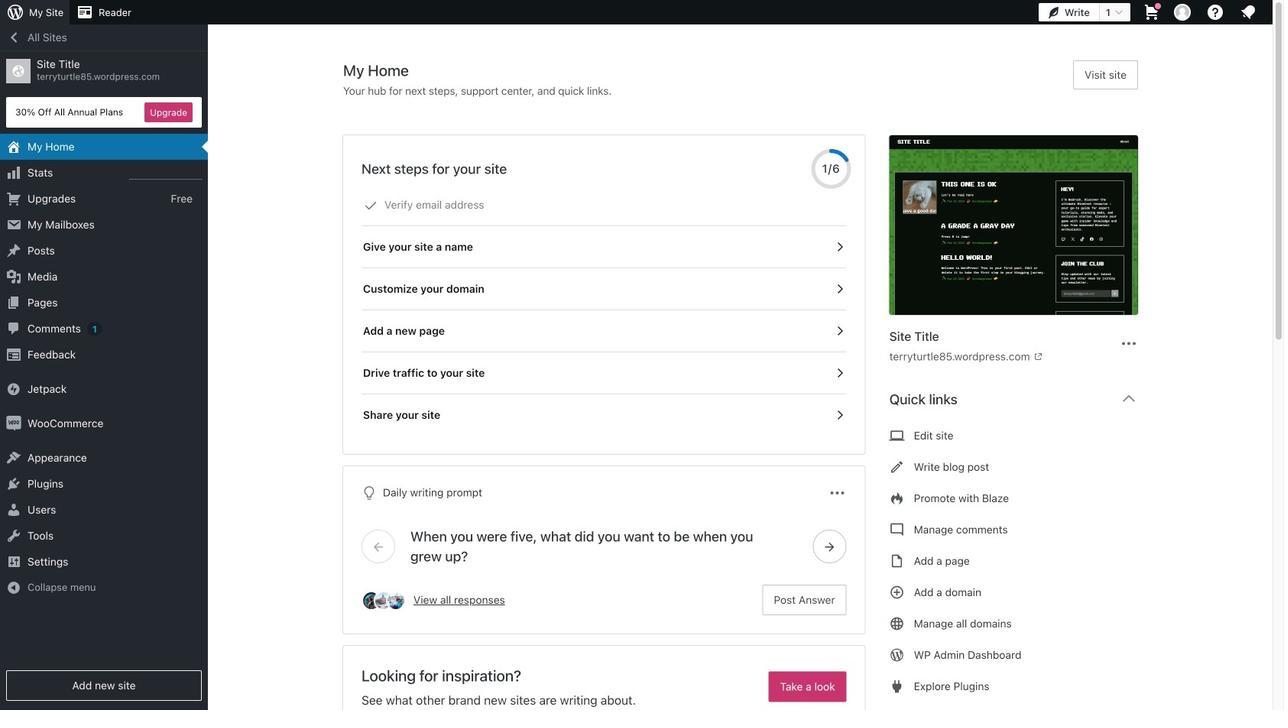 Task type: locate. For each thing, give the bounding box(es) containing it.
0 horizontal spatial answered users image
[[362, 591, 382, 611]]

2 img image from the top
[[6, 416, 21, 431]]

1 vertical spatial img image
[[6, 416, 21, 431]]

1 img image from the top
[[6, 382, 21, 397]]

help image
[[1207, 3, 1225, 21]]

0 vertical spatial task enabled image
[[833, 366, 847, 380]]

1 horizontal spatial answered users image
[[386, 591, 406, 611]]

task enabled image
[[833, 366, 847, 380], [833, 408, 847, 422]]

img image
[[6, 382, 21, 397], [6, 416, 21, 431]]

1 vertical spatial task enabled image
[[833, 408, 847, 422]]

1 vertical spatial task enabled image
[[833, 282, 847, 296]]

laptop image
[[890, 427, 905, 445]]

main content
[[343, 60, 1151, 710]]

0 vertical spatial img image
[[6, 382, 21, 397]]

0 vertical spatial task enabled image
[[833, 240, 847, 254]]

answered users image
[[362, 591, 382, 611], [386, 591, 406, 611]]

insert_drive_file image
[[890, 552, 905, 570]]

progress bar
[[812, 149, 852, 189]]

2 vertical spatial task enabled image
[[833, 324, 847, 338]]

edit image
[[890, 458, 905, 476]]

task enabled image
[[833, 240, 847, 254], [833, 282, 847, 296], [833, 324, 847, 338]]

my profile image
[[1175, 4, 1191, 21]]

1 answered users image from the left
[[362, 591, 382, 611]]

show next prompt image
[[823, 540, 837, 554]]



Task type: describe. For each thing, give the bounding box(es) containing it.
answered users image
[[374, 591, 394, 611]]

1 task enabled image from the top
[[833, 366, 847, 380]]

2 task enabled image from the top
[[833, 408, 847, 422]]

highest hourly views 0 image
[[129, 170, 202, 180]]

mode_comment image
[[890, 521, 905, 539]]

show previous prompt image
[[372, 540, 385, 554]]

manage your notifications image
[[1240, 3, 1258, 21]]

launchpad checklist element
[[362, 184, 847, 436]]

2 answered users image from the left
[[386, 591, 406, 611]]

3 task enabled image from the top
[[833, 324, 847, 338]]

more options for site site title image
[[1120, 335, 1139, 353]]

my shopping cart image
[[1143, 3, 1162, 21]]

1 task enabled image from the top
[[833, 240, 847, 254]]

toggle menu image
[[829, 484, 847, 502]]

2 task enabled image from the top
[[833, 282, 847, 296]]



Task type: vqa. For each thing, say whether or not it's contained in the screenshot.
the mode_comment Icon
yes



